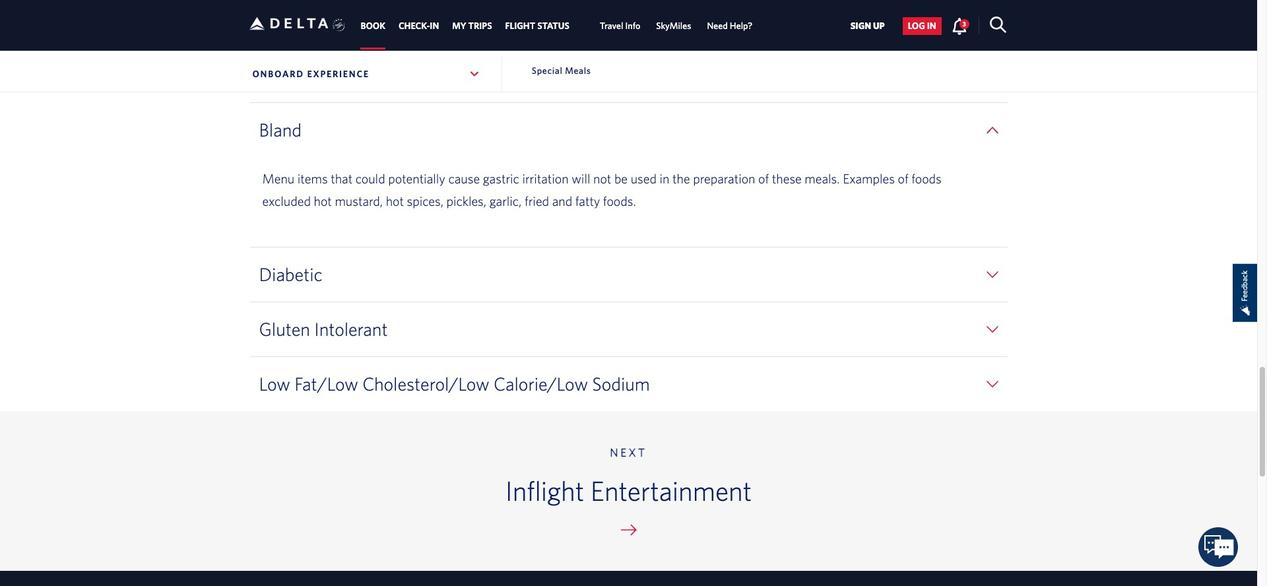 Task type: locate. For each thing, give the bounding box(es) containing it.
delta air lines image
[[249, 3, 328, 44]]

1 horizontal spatial kosher
[[601, 49, 639, 64]]

are down incorporate
[[746, 49, 763, 64]]

passover
[[660, 49, 708, 64]]

of
[[759, 171, 769, 186], [898, 171, 909, 186]]

low
[[259, 373, 290, 395]]

0 vertical spatial special
[[559, 49, 598, 64]]

1 horizontal spatial are
[[746, 49, 763, 64]]

and inside kosher meals are prepared by kosher caterers under rabbinical supervision and may also incorporate fresh fruit or sealed items, such as individually packaged bagels that meet kosher laws. special kosher for passover meals are supplied during passover.
[[667, 27, 687, 42]]

1 vertical spatial in
[[660, 171, 670, 186]]

by
[[410, 27, 423, 42]]

0 horizontal spatial hot
[[314, 194, 332, 209]]

used
[[631, 171, 657, 186]]

experience
[[307, 69, 370, 79]]

log in button
[[903, 17, 942, 35]]

inflight entertainment
[[506, 475, 752, 506]]

that
[[434, 49, 456, 64], [331, 171, 353, 186]]

0 horizontal spatial that
[[331, 171, 353, 186]]

special meals
[[532, 65, 591, 76]]

1 vertical spatial and
[[552, 194, 572, 209]]

caterers
[[465, 27, 509, 42]]

kosher
[[262, 27, 300, 42], [601, 49, 639, 64]]

examples
[[843, 171, 895, 186]]

special up meals
[[559, 49, 598, 64]]

0 vertical spatial in
[[927, 21, 937, 31]]

cholesterol/low
[[362, 373, 490, 395]]

3 link
[[952, 17, 970, 34]]

0 horizontal spatial in
[[660, 171, 670, 186]]

log in
[[908, 21, 937, 31]]

in inside menu items that could potentially cause gastric irritation will not be used in the preparation of these meals. examples of foods excluded hot mustard, hot spices, pickles, garlic, fried and fatty foods.
[[660, 171, 670, 186]]

are left book link
[[339, 27, 356, 42]]

meet
[[459, 49, 487, 64]]

kosher up as
[[262, 27, 300, 42]]

flight status link
[[505, 14, 570, 38]]

trips
[[468, 21, 492, 31]]

0 vertical spatial kosher
[[262, 27, 300, 42]]

fresh
[[806, 27, 833, 42]]

that up "mustard,"
[[331, 171, 353, 186]]

gastric
[[483, 171, 519, 186]]

sodium
[[592, 373, 650, 395]]

and
[[667, 27, 687, 42], [552, 194, 572, 209]]

1 horizontal spatial that
[[434, 49, 456, 64]]

kosher meals are prepared by kosher caterers under rabbinical supervision and may also incorporate fresh fruit or sealed items, such as individually packaged bagels that meet kosher laws. special kosher for passover meals are supplied during passover.
[[262, 27, 975, 64]]

3
[[963, 20, 966, 28]]

onboard experience
[[252, 69, 370, 79]]

tab list containing book
[[354, 0, 761, 50]]

0 horizontal spatial kosher
[[426, 27, 462, 42]]

kosher down "supervision"
[[601, 49, 639, 64]]

1 vertical spatial kosher
[[601, 49, 639, 64]]

foods.
[[603, 194, 636, 209]]

will
[[572, 171, 590, 186]]

1 vertical spatial that
[[331, 171, 353, 186]]

message us image
[[1199, 528, 1239, 567]]

need help?
[[707, 21, 753, 31]]

of left these
[[759, 171, 769, 186]]

or
[[862, 27, 873, 42]]

1 of from the left
[[759, 171, 769, 186]]

bagels
[[396, 49, 431, 64]]

kosher
[[426, 27, 462, 42], [490, 49, 526, 64]]

meals
[[565, 65, 591, 76]]

intolerant
[[314, 318, 388, 340]]

in left the
[[660, 171, 670, 186]]

are
[[339, 27, 356, 42], [746, 49, 763, 64]]

1 horizontal spatial and
[[667, 27, 687, 42]]

book
[[361, 21, 385, 31]]

preparation
[[693, 171, 756, 186]]

0 vertical spatial and
[[667, 27, 687, 42]]

the
[[673, 171, 690, 186]]

could
[[356, 171, 385, 186]]

in
[[927, 21, 937, 31], [660, 171, 670, 186]]

skymiles
[[656, 21, 691, 31]]

hot
[[314, 194, 332, 209], [386, 194, 404, 209]]

sealed
[[876, 27, 911, 42]]

1 vertical spatial kosher
[[490, 49, 526, 64]]

0 horizontal spatial of
[[759, 171, 769, 186]]

that left meet
[[434, 49, 456, 64]]

special
[[559, 49, 598, 64], [532, 65, 563, 76]]

low fat/low cholesterol/low calorie/low sodium
[[259, 373, 650, 395]]

2 of from the left
[[898, 171, 909, 186]]

0 horizontal spatial and
[[552, 194, 572, 209]]

items,
[[914, 27, 947, 42]]

sign up link
[[845, 17, 890, 35]]

kosher down under
[[490, 49, 526, 64]]

also
[[716, 27, 738, 42]]

1 horizontal spatial in
[[927, 21, 937, 31]]

1 horizontal spatial of
[[898, 171, 909, 186]]

during
[[815, 49, 849, 64]]

diabetic button
[[259, 263, 998, 286]]

0 vertical spatial that
[[434, 49, 456, 64]]

meals down also
[[711, 49, 743, 64]]

hot down items
[[314, 194, 332, 209]]

and up passover
[[667, 27, 687, 42]]

1 horizontal spatial meals
[[711, 49, 743, 64]]

meals
[[303, 27, 336, 42], [711, 49, 743, 64]]

pickles,
[[447, 194, 487, 209]]

of left foods
[[898, 171, 909, 186]]

tab list
[[354, 0, 761, 50]]

0 vertical spatial are
[[339, 27, 356, 42]]

kosher right by at the left top
[[426, 27, 462, 42]]

gluten
[[259, 318, 310, 340]]

hot left spices,
[[386, 194, 404, 209]]

and right fried
[[552, 194, 572, 209]]

next
[[610, 446, 647, 459]]

meals up individually
[[303, 27, 336, 42]]

1 horizontal spatial hot
[[386, 194, 404, 209]]

that inside kosher meals are prepared by kosher caterers under rabbinical supervision and may also incorporate fresh fruit or sealed items, such as individually packaged bagels that meet kosher laws. special kosher for passover meals are supplied during passover.
[[434, 49, 456, 64]]

0 horizontal spatial meals
[[303, 27, 336, 42]]

excluded
[[262, 194, 311, 209]]

prepared
[[359, 27, 407, 42]]

in right log
[[927, 21, 937, 31]]

special down laws.
[[532, 65, 563, 76]]

1 vertical spatial special
[[532, 65, 563, 76]]



Task type: describe. For each thing, give the bounding box(es) containing it.
fatty
[[575, 194, 600, 209]]

log
[[908, 21, 925, 31]]

in inside button
[[927, 21, 937, 31]]

entertainment
[[591, 475, 752, 506]]

diabetic
[[259, 263, 322, 285]]

my trips
[[452, 21, 492, 31]]

0 horizontal spatial are
[[339, 27, 356, 42]]

laws.
[[529, 49, 556, 64]]

cause
[[449, 171, 480, 186]]

for
[[642, 49, 657, 64]]

1 horizontal spatial kosher
[[490, 49, 526, 64]]

travel
[[600, 21, 623, 31]]

supplied
[[766, 49, 812, 64]]

0 vertical spatial meals
[[303, 27, 336, 42]]

info
[[625, 21, 641, 31]]

fat/low
[[295, 373, 358, 395]]

inflight
[[506, 475, 584, 506]]

spices,
[[407, 194, 444, 209]]

items
[[298, 171, 328, 186]]

skyteam image
[[333, 5, 345, 46]]

1 vertical spatial are
[[746, 49, 763, 64]]

flight status
[[505, 21, 570, 31]]

up
[[873, 21, 885, 31]]

travel info
[[600, 21, 641, 31]]

2 hot from the left
[[386, 194, 404, 209]]

skymiles link
[[656, 14, 691, 38]]

help?
[[730, 21, 753, 31]]

packaged
[[342, 49, 393, 64]]

fruit
[[836, 27, 859, 42]]

gluten intolerant button
[[259, 318, 998, 341]]

1 hot from the left
[[314, 194, 332, 209]]

my trips link
[[452, 14, 492, 38]]

that inside menu items that could potentially cause gastric irritation will not be used in the preparation of these meals. examples of foods excluded hot mustard, hot spices, pickles, garlic, fried and fatty foods.
[[331, 171, 353, 186]]

check-
[[399, 21, 430, 31]]

calorie/low
[[494, 373, 588, 395]]

onboard
[[252, 69, 304, 79]]

special inside kosher meals are prepared by kosher caterers under rabbinical supervision and may also incorporate fresh fruit or sealed items, such as individually packaged bagels that meet kosher laws. special kosher for passover meals are supplied during passover.
[[559, 49, 598, 64]]

supervision
[[602, 27, 664, 42]]

passover.
[[852, 49, 902, 64]]

bland button
[[259, 119, 998, 141]]

be
[[614, 171, 628, 186]]

check-in
[[399, 21, 439, 31]]

individually
[[278, 49, 339, 64]]

travel info link
[[600, 14, 641, 38]]

menu items that could potentially cause gastric irritation will not be used in the preparation of these meals. examples of foods excluded hot mustard, hot spices, pickles, garlic, fried and fatty foods.
[[262, 171, 942, 209]]

menu
[[262, 171, 295, 186]]

status
[[537, 21, 570, 31]]

0 horizontal spatial kosher
[[262, 27, 300, 42]]

incorporate
[[741, 27, 803, 42]]

garlic,
[[490, 194, 522, 209]]

not
[[593, 171, 611, 186]]

low fat/low cholesterol/low calorie/low sodium button
[[259, 373, 998, 396]]

fried
[[525, 194, 549, 209]]

in
[[430, 21, 439, 31]]

need help? link
[[707, 14, 753, 38]]

sign up
[[851, 21, 885, 31]]

my
[[452, 21, 466, 31]]

and inside menu items that could potentially cause gastric irritation will not be used in the preparation of these meals. examples of foods excluded hot mustard, hot spices, pickles, garlic, fried and fatty foods.
[[552, 194, 572, 209]]

sign
[[851, 21, 871, 31]]

these
[[772, 171, 802, 186]]

rabbinical
[[546, 27, 599, 42]]

0 vertical spatial kosher
[[426, 27, 462, 42]]

book link
[[361, 14, 385, 38]]

irritation
[[522, 171, 569, 186]]

gluten intolerant
[[259, 318, 388, 340]]

foods
[[912, 171, 942, 186]]

onboard experience button
[[249, 57, 484, 90]]

may
[[690, 27, 713, 42]]

mustard,
[[335, 194, 383, 209]]

as
[[262, 49, 274, 64]]

such
[[950, 27, 975, 42]]

bland
[[259, 119, 302, 141]]

potentially
[[388, 171, 445, 186]]

1 vertical spatial meals
[[711, 49, 743, 64]]

meals.
[[805, 171, 840, 186]]

under
[[512, 27, 543, 42]]

check-in link
[[399, 14, 439, 38]]

need
[[707, 21, 728, 31]]



Task type: vqa. For each thing, say whether or not it's contained in the screenshot.
the leftmost kosher
yes



